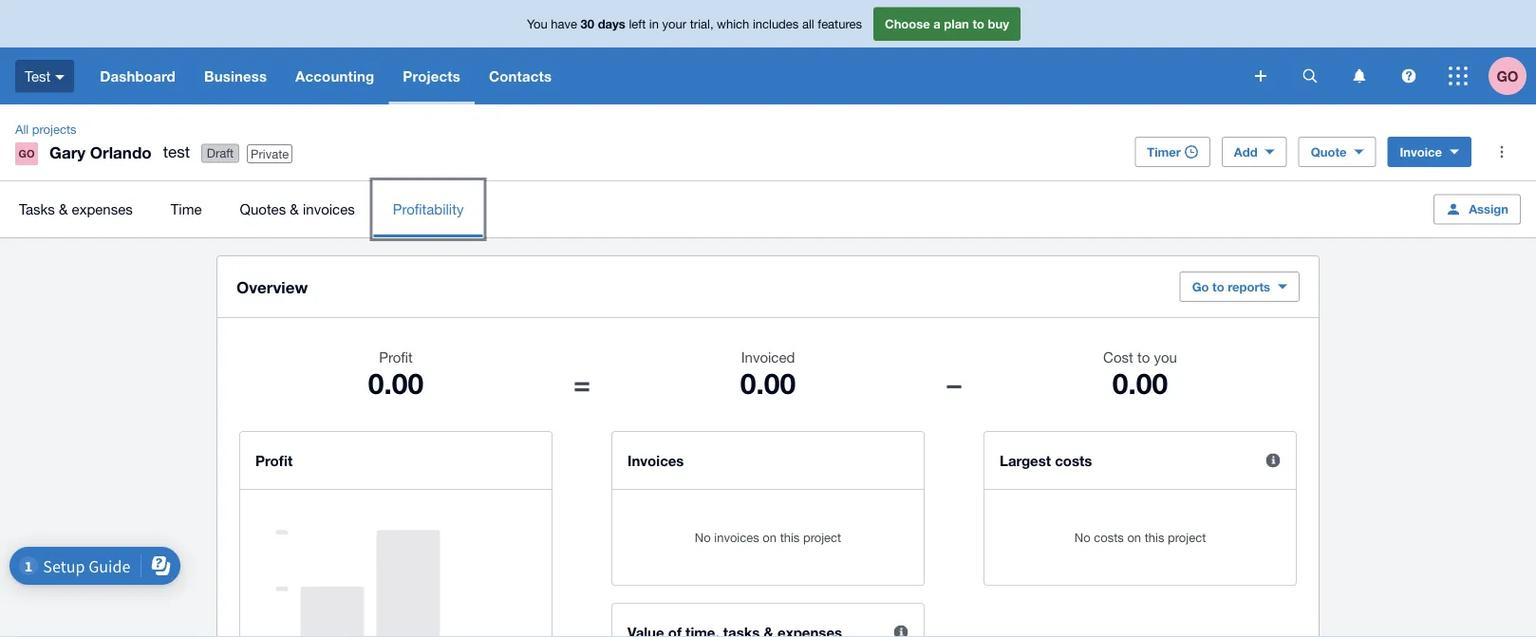 Task type: vqa. For each thing, say whether or not it's contained in the screenshot.
& associated with Tasks
yes



Task type: describe. For each thing, give the bounding box(es) containing it.
no costs on this project
[[1075, 530, 1206, 545]]

buy
[[988, 16, 1009, 31]]

no profit information available image
[[276, 509, 516, 637]]

go to reports
[[1192, 279, 1271, 294]]

plan
[[944, 16, 969, 31]]

no invoices on this project
[[695, 530, 841, 545]]

reports
[[1228, 279, 1271, 294]]

svg image up invoice
[[1402, 69, 1416, 83]]

time
[[171, 201, 202, 217]]

1 vertical spatial invoices
[[714, 530, 759, 545]]

assign
[[1469, 202, 1509, 217]]

& for quotes
[[290, 201, 299, 217]]

go to reports button
[[1180, 272, 1300, 302]]

0.00 for profit 0.00
[[368, 366, 424, 400]]

projects
[[32, 122, 76, 136]]

1 vertical spatial more info image
[[882, 613, 920, 637]]

all projects
[[15, 122, 76, 136]]

on for invoices
[[763, 530, 777, 545]]

largest
[[1000, 452, 1051, 469]]

you
[[1154, 348, 1177, 365]]

invoices
[[628, 452, 684, 469]]

tasks
[[19, 201, 55, 217]]

profit 0.00
[[368, 348, 424, 400]]

all
[[15, 122, 29, 136]]

test button
[[0, 47, 86, 104]]

expenses
[[72, 201, 133, 217]]

quote button
[[1299, 137, 1376, 167]]

to for cost to you 0.00
[[1138, 348, 1150, 365]]

go button
[[1489, 47, 1536, 104]]

cost to you 0.00
[[1104, 348, 1177, 400]]

timer button
[[1135, 137, 1211, 167]]

dashboard link
[[86, 47, 190, 104]]

accounting button
[[281, 47, 389, 104]]

your
[[662, 16, 687, 31]]

profitability link
[[374, 181, 483, 237]]

=
[[574, 366, 591, 400]]

project for no costs on this project
[[1168, 530, 1206, 545]]

svg image up add popup button on the top right of the page
[[1255, 70, 1267, 82]]

timer
[[1147, 144, 1181, 159]]

left
[[629, 16, 646, 31]]

invoiced
[[741, 348, 795, 365]]

you have 30 days left in your trial, which includes all features
[[527, 16, 862, 31]]

0.00 for invoiced 0.00
[[740, 366, 796, 400]]

go
[[1192, 279, 1209, 294]]

private
[[251, 146, 289, 161]]

choose
[[885, 16, 930, 31]]

test
[[25, 68, 51, 84]]

accounting
[[295, 67, 374, 85]]

more options image
[[1483, 133, 1521, 171]]

overview
[[236, 277, 308, 296]]

have
[[551, 16, 577, 31]]

orlando
[[90, 142, 152, 161]]

add button
[[1222, 137, 1287, 167]]

profitability
[[393, 201, 464, 217]]

assign button
[[1434, 194, 1521, 225]]

no for no invoices on this project
[[695, 530, 711, 545]]

business
[[204, 67, 267, 85]]

add
[[1234, 144, 1258, 159]]

to inside banner
[[973, 16, 985, 31]]

business button
[[190, 47, 281, 104]]



Task type: locate. For each thing, give the bounding box(es) containing it.
to inside cost to you 0.00
[[1138, 348, 1150, 365]]

1 horizontal spatial on
[[1128, 530, 1141, 545]]

costs for no
[[1094, 530, 1124, 545]]

to left "you"
[[1138, 348, 1150, 365]]

time link
[[152, 181, 221, 237]]

contacts
[[489, 67, 552, 85]]

on
[[763, 530, 777, 545], [1128, 530, 1141, 545]]

invoices
[[303, 201, 355, 217], [714, 530, 759, 545]]

choose a plan to buy
[[885, 16, 1009, 31]]

0 horizontal spatial &
[[59, 201, 68, 217]]

svg image inside test popup button
[[55, 75, 65, 80]]

on for costs
[[1128, 530, 1141, 545]]

projects button
[[389, 47, 475, 104]]

& right tasks
[[59, 201, 68, 217]]

costs
[[1055, 452, 1092, 469], [1094, 530, 1124, 545]]

svg image up quote
[[1303, 69, 1318, 83]]

1 horizontal spatial this
[[1145, 530, 1165, 545]]

tasks & expenses link
[[0, 181, 152, 237]]

project for no invoices on this project
[[803, 530, 841, 545]]

go
[[1497, 67, 1519, 85], [19, 148, 35, 160]]

2 on from the left
[[1128, 530, 1141, 545]]

1 vertical spatial costs
[[1094, 530, 1124, 545]]

gary
[[49, 142, 86, 161]]

0 horizontal spatial profit
[[255, 452, 293, 469]]

svg image left go popup button
[[1449, 66, 1468, 85]]

gary orlando
[[49, 142, 152, 161]]

1 no from the left
[[695, 530, 711, 545]]

draft
[[207, 146, 234, 161]]

2 horizontal spatial 0.00
[[1113, 366, 1168, 400]]

profit for profit 0.00
[[379, 348, 413, 365]]

quote
[[1311, 144, 1347, 159]]

quotes & invoices link
[[221, 181, 374, 237]]

test
[[163, 142, 190, 161]]

you
[[527, 16, 548, 31]]

go up "more options" image
[[1497, 67, 1519, 85]]

0 vertical spatial to
[[973, 16, 985, 31]]

dashboard
[[100, 67, 176, 85]]

0 horizontal spatial costs
[[1055, 452, 1092, 469]]

1 vertical spatial to
[[1213, 279, 1225, 294]]

contacts button
[[475, 47, 566, 104]]

profitability tab
[[374, 181, 483, 237]]

1 vertical spatial go
[[19, 148, 35, 160]]

which
[[717, 16, 749, 31]]

svg image right test
[[55, 75, 65, 80]]

1 & from the left
[[59, 201, 68, 217]]

cost
[[1104, 348, 1134, 365]]

to
[[973, 16, 985, 31], [1213, 279, 1225, 294], [1138, 348, 1150, 365]]

2 vertical spatial to
[[1138, 348, 1150, 365]]

30
[[581, 16, 595, 31]]

to inside popup button
[[1213, 279, 1225, 294]]

3 0.00 from the left
[[1113, 366, 1168, 400]]

0 horizontal spatial project
[[803, 530, 841, 545]]

includes
[[753, 16, 799, 31]]

a
[[934, 16, 941, 31]]

navigation inside banner
[[86, 47, 1242, 104]]

to right go
[[1213, 279, 1225, 294]]

& right "quotes" in the top left of the page
[[290, 201, 299, 217]]

2 this from the left
[[1145, 530, 1165, 545]]

0 vertical spatial invoices
[[303, 201, 355, 217]]

costs for largest
[[1055, 452, 1092, 469]]

navigation containing dashboard
[[86, 47, 1242, 104]]

0 horizontal spatial go
[[19, 148, 35, 160]]

more info image
[[1254, 442, 1292, 480], [882, 613, 920, 637]]

0 vertical spatial profit
[[379, 348, 413, 365]]

0 vertical spatial costs
[[1055, 452, 1092, 469]]

0.00 inside cost to you 0.00
[[1113, 366, 1168, 400]]

1 horizontal spatial more info image
[[1254, 442, 1292, 480]]

this for costs
[[1145, 530, 1165, 545]]

svg image up quote popup button
[[1354, 69, 1366, 83]]

0.00
[[368, 366, 424, 400], [740, 366, 796, 400], [1113, 366, 1168, 400]]

trial,
[[690, 16, 714, 31]]

svg image
[[1449, 66, 1468, 85], [1303, 69, 1318, 83], [1402, 69, 1416, 83], [1255, 70, 1267, 82]]

1 0.00 from the left
[[368, 366, 424, 400]]

0 vertical spatial go
[[1497, 67, 1519, 85]]

1 horizontal spatial to
[[1138, 348, 1150, 365]]

no
[[695, 530, 711, 545], [1075, 530, 1091, 545]]

this
[[780, 530, 800, 545], [1145, 530, 1165, 545]]

2 0.00 from the left
[[740, 366, 796, 400]]

0 horizontal spatial no
[[695, 530, 711, 545]]

all
[[802, 16, 814, 31]]

0 horizontal spatial to
[[973, 16, 985, 31]]

& for tasks
[[59, 201, 68, 217]]

invoiced 0.00
[[740, 348, 796, 400]]

project
[[803, 530, 841, 545], [1168, 530, 1206, 545]]

1 on from the left
[[763, 530, 777, 545]]

1 horizontal spatial no
[[1075, 530, 1091, 545]]

quotes & invoices
[[240, 201, 355, 217]]

largest costs
[[1000, 452, 1092, 469]]

all projects link
[[8, 120, 84, 139]]

go down 'all'
[[19, 148, 35, 160]]

1 horizontal spatial &
[[290, 201, 299, 217]]

profit inside profit 0.00
[[379, 348, 413, 365]]

0 horizontal spatial 0.00
[[368, 366, 424, 400]]

no for no costs on this project
[[1075, 530, 1091, 545]]

1 horizontal spatial 0.00
[[740, 366, 796, 400]]

banner
[[0, 0, 1536, 104]]

0 vertical spatial more info image
[[1254, 442, 1292, 480]]

invoice
[[1400, 144, 1442, 159]]

0 horizontal spatial svg image
[[55, 75, 65, 80]]

0 horizontal spatial invoices
[[303, 201, 355, 217]]

features
[[818, 16, 862, 31]]

this for invoices
[[780, 530, 800, 545]]

to left buy
[[973, 16, 985, 31]]

projects
[[403, 67, 460, 85]]

0 horizontal spatial on
[[763, 530, 777, 545]]

1 horizontal spatial svg image
[[1354, 69, 1366, 83]]

2 no from the left
[[1075, 530, 1091, 545]]

quotes
[[240, 201, 286, 217]]

1 project from the left
[[803, 530, 841, 545]]

&
[[59, 201, 68, 217], [290, 201, 299, 217]]

−
[[946, 366, 963, 400]]

1 this from the left
[[780, 530, 800, 545]]

days
[[598, 16, 626, 31]]

tasks & expenses
[[19, 201, 133, 217]]

1 vertical spatial profit
[[255, 452, 293, 469]]

2 & from the left
[[290, 201, 299, 217]]

navigation
[[86, 47, 1242, 104]]

profit for profit
[[255, 452, 293, 469]]

profit
[[379, 348, 413, 365], [255, 452, 293, 469]]

go inside popup button
[[1497, 67, 1519, 85]]

2 project from the left
[[1168, 530, 1206, 545]]

svg image
[[1354, 69, 1366, 83], [55, 75, 65, 80]]

1 horizontal spatial go
[[1497, 67, 1519, 85]]

2 horizontal spatial to
[[1213, 279, 1225, 294]]

0 horizontal spatial more info image
[[882, 613, 920, 637]]

in
[[649, 16, 659, 31]]

banner containing dashboard
[[0, 0, 1536, 104]]

1 horizontal spatial project
[[1168, 530, 1206, 545]]

to for go to reports
[[1213, 279, 1225, 294]]

0 horizontal spatial this
[[780, 530, 800, 545]]

1 horizontal spatial costs
[[1094, 530, 1124, 545]]

1 horizontal spatial invoices
[[714, 530, 759, 545]]

1 horizontal spatial profit
[[379, 348, 413, 365]]

invoice button
[[1388, 137, 1472, 167]]



